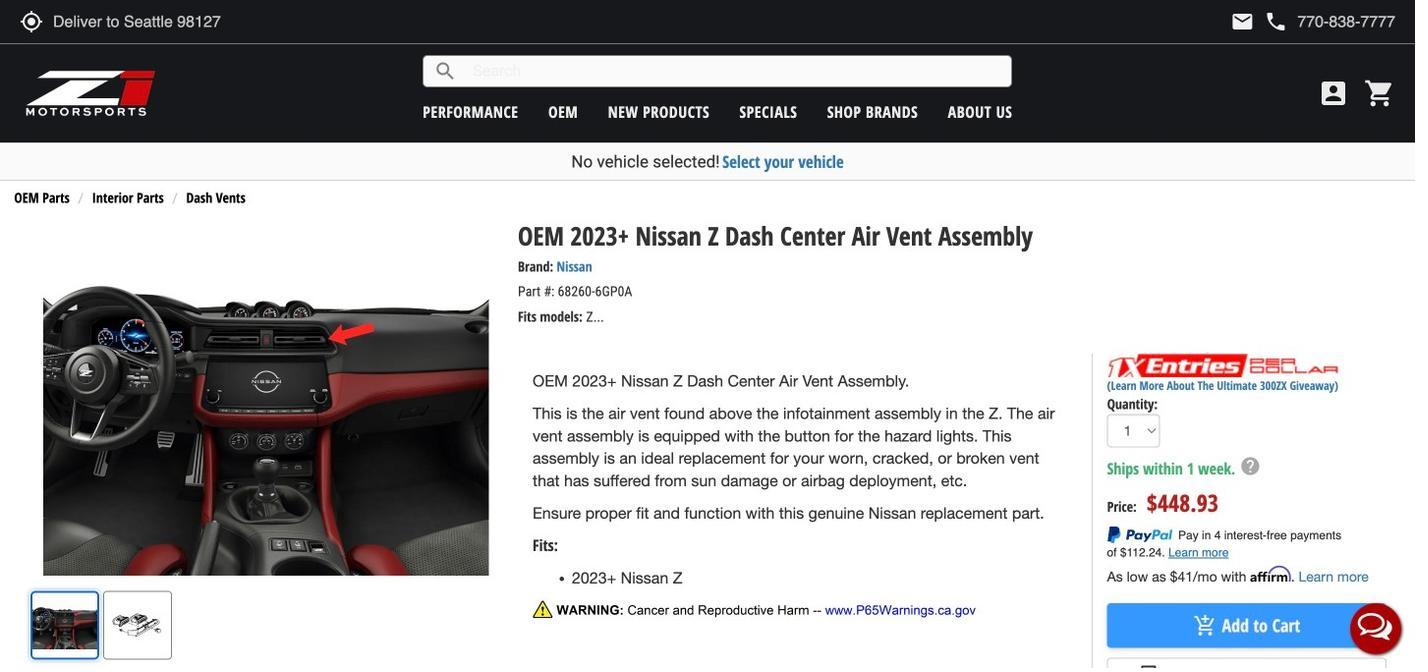 Task type: locate. For each thing, give the bounding box(es) containing it.
z1 motorsports logo image
[[25, 69, 157, 118]]

Search search field
[[457, 56, 1012, 86]]



Task type: vqa. For each thing, say whether or not it's contained in the screenshot.
the left Spark Plugs
no



